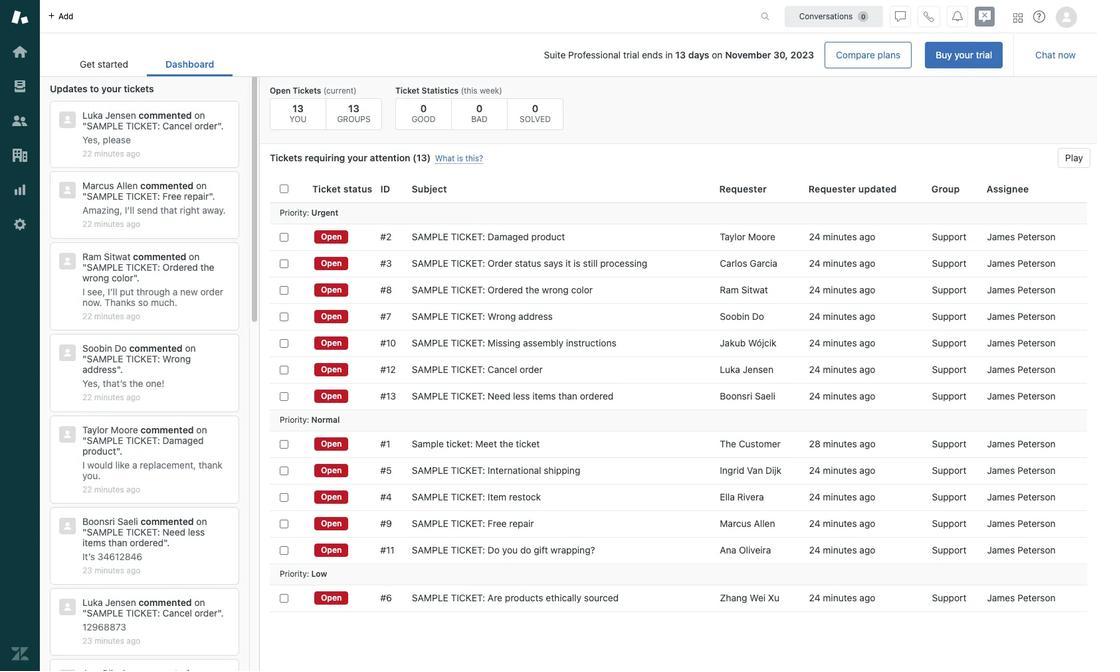 Task type: locate. For each thing, give the bounding box(es) containing it.
1 james peterson from the top
[[987, 231, 1056, 243]]

address inside "link"
[[518, 311, 553, 322]]

sample ticket: wrong address
[[412, 311, 553, 322], [82, 354, 191, 376]]

1 requester from the left
[[720, 183, 767, 195]]

boonsri down luka jensen
[[720, 391, 753, 402]]

2 22 from the top
[[82, 220, 92, 230]]

sample ticket: international shipping link
[[412, 465, 580, 477]]

get help image
[[1033, 11, 1045, 23]]

0 vertical spatial luka jensen commented
[[82, 110, 192, 121]]

peterson for carlos garcia
[[1018, 258, 1056, 269]]

23
[[82, 566, 92, 576], [82, 637, 92, 647]]

6 on " from the top
[[82, 516, 207, 538]]

13 right in
[[675, 49, 686, 60]]

11 james peterson from the top
[[987, 518, 1056, 530]]

luka jensen commented down tickets
[[82, 110, 192, 121]]

2 yes, from the top
[[82, 378, 100, 390]]

saeli inside "grid"
[[755, 391, 776, 402]]

3 james from the top
[[987, 284, 1015, 296]]

7 24 from the top
[[809, 391, 821, 402]]

24 for taylor moore
[[809, 231, 821, 243]]

open for #11
[[321, 546, 342, 556]]

10 peterson from the top
[[1018, 492, 1056, 503]]

requester up taylor moore
[[720, 183, 767, 195]]

1 horizontal spatial moore
[[748, 231, 776, 243]]

1 vertical spatial i
[[82, 460, 85, 471]]

5 " from the top
[[82, 435, 87, 446]]

sample up the 12968873
[[87, 608, 123, 620]]

13 inside '13 you'
[[292, 102, 304, 114]]

0 vertical spatial i
[[82, 286, 85, 298]]

8 james from the top
[[987, 439, 1015, 450]]

9 james peterson from the top
[[987, 465, 1056, 477]]

ordered
[[163, 262, 198, 273], [488, 284, 523, 296]]

luka for yes,
[[82, 110, 103, 121]]

1 vertical spatial than
[[108, 538, 127, 549]]

suite
[[544, 49, 566, 60]]

james for ana oliveira
[[987, 545, 1015, 556]]

1 horizontal spatial wrong
[[488, 311, 516, 322]]

5 22 from the top
[[82, 485, 92, 495]]

james for zhang wei xu
[[987, 593, 1015, 604]]

sample right #3
[[412, 258, 448, 269]]

ticket up the urgent
[[312, 183, 341, 195]]

luka jensen commented
[[82, 110, 192, 121], [82, 598, 192, 609]]

2 " from the top
[[82, 191, 87, 202]]

started
[[98, 58, 128, 70]]

sample ticket: damaged product up order
[[412, 231, 565, 243]]

sample ticket: damaged product up like
[[82, 435, 204, 457]]

2 vertical spatial luka
[[82, 598, 103, 609]]

0
[[420, 102, 427, 114], [476, 102, 483, 114], [532, 102, 539, 114]]

0 horizontal spatial allen
[[116, 180, 138, 192]]

compare
[[836, 49, 875, 60]]

24 for ram sitwat
[[809, 284, 821, 296]]

0 vertical spatial ordered
[[163, 262, 198, 273]]

saeli up 34612846
[[117, 516, 138, 528]]

on " up like
[[82, 424, 207, 446]]

damaged
[[488, 231, 529, 243], [163, 435, 204, 446]]

11 support from the top
[[932, 518, 967, 530]]

requester updated
[[809, 183, 897, 195]]

1 sample ticket: cancel order ". from the top
[[87, 120, 224, 132]]

james for ram sitwat
[[987, 284, 1015, 296]]

support for luka jensen
[[932, 364, 967, 375]]

trial inside button
[[976, 49, 992, 60]]

1 vertical spatial your
[[101, 83, 121, 94]]

wrong inside "link"
[[488, 311, 516, 322]]

2 peterson from the top
[[1018, 258, 1056, 269]]

boonsri for boonsri saeli commented
[[82, 516, 115, 528]]

sample ticket: free repair link
[[412, 518, 534, 530]]

4 24 minutes ago from the top
[[809, 311, 876, 322]]

22 inside yes, please 22 minutes ago
[[82, 149, 92, 159]]

12 24 minutes ago from the top
[[809, 593, 876, 604]]

soobin inside "grid"
[[720, 311, 750, 322]]

1 horizontal spatial need
[[488, 391, 511, 402]]

1 24 minutes ago from the top
[[809, 231, 876, 243]]

3 priority from the top
[[280, 570, 307, 580]]

support for ingrid van dijk
[[932, 465, 967, 477]]

order
[[195, 120, 218, 132], [200, 286, 223, 298], [520, 364, 543, 375], [195, 608, 218, 620]]

is inside "grid"
[[574, 258, 581, 269]]

is right it
[[574, 258, 581, 269]]

on for yes, that's the one!
[[185, 343, 196, 354]]

12968873 23 minutes ago
[[82, 622, 140, 647]]

items
[[533, 391, 556, 402], [82, 538, 106, 549]]

peterson for marcus allen
[[1018, 518, 1056, 530]]

ticket: inside the sample ticket: need less items than ordered
[[126, 527, 160, 538]]

address up that's
[[82, 364, 117, 376]]

9 peterson from the top
[[1018, 465, 1056, 477]]

3 james peterson from the top
[[987, 284, 1056, 296]]

grid
[[260, 176, 1097, 672]]

ordered inside "grid"
[[488, 284, 523, 296]]

3 24 minutes ago from the top
[[809, 284, 876, 296]]

james peterson for jakub wójcik
[[987, 338, 1056, 349]]

0 horizontal spatial 0
[[420, 102, 427, 114]]

1 horizontal spatial repair
[[509, 518, 534, 530]]

0 bad
[[471, 102, 488, 124]]

5 support from the top
[[932, 338, 967, 349]]

".
[[218, 120, 224, 132], [209, 191, 215, 202], [133, 272, 139, 284], [117, 364, 123, 376], [116, 446, 122, 457], [164, 538, 170, 549], [218, 608, 224, 620]]

1 horizontal spatial sample ticket: ordered the wrong color
[[412, 284, 593, 296]]

0 horizontal spatial product
[[82, 446, 116, 457]]

sample ticket: cancel order link
[[412, 364, 543, 376]]

ends
[[642, 49, 663, 60]]

1 james from the top
[[987, 231, 1015, 243]]

1 horizontal spatial ordered
[[580, 391, 614, 402]]

priority down select all tickets option
[[280, 208, 307, 218]]

0 vertical spatial your
[[955, 49, 974, 60]]

james peterson for ella rivera
[[987, 492, 1056, 503]]

ago inside the i see, i'll put through a new order now. thanks so much. 22 minutes ago
[[126, 312, 140, 322]]

a inside i would like a replacement, thank you. 22 minutes ago
[[132, 460, 137, 471]]

0 vertical spatial cancel
[[163, 120, 192, 132]]

on
[[712, 49, 723, 60], [194, 110, 205, 121], [196, 180, 207, 192], [189, 251, 200, 262], [185, 343, 196, 354], [196, 424, 207, 436], [196, 516, 207, 528], [194, 598, 205, 609]]

23 down the 12968873
[[82, 637, 92, 647]]

compare plans button
[[825, 42, 912, 68]]

i'll
[[125, 205, 134, 216], [108, 286, 117, 298]]

0 vertical spatial sample ticket: ordered the wrong color
[[82, 262, 214, 284]]

on for it's 34612846
[[196, 516, 207, 528]]

1 vertical spatial allen
[[754, 518, 775, 530]]

open
[[270, 86, 291, 96], [321, 232, 342, 242], [321, 259, 342, 268], [321, 285, 342, 295], [321, 312, 342, 322], [321, 338, 342, 348], [321, 365, 342, 375], [321, 391, 342, 401], [321, 439, 342, 449], [321, 466, 342, 476], [321, 492, 342, 502], [321, 519, 342, 529], [321, 546, 342, 556], [321, 593, 342, 603]]

james for ingrid van dijk
[[987, 465, 1015, 477]]

james for boonsri saeli
[[987, 391, 1015, 402]]

8 24 from the top
[[809, 465, 821, 477]]

commented down i would like a replacement, thank you. 22 minutes ago
[[141, 516, 194, 528]]

1 vertical spatial cancel
[[488, 364, 517, 375]]

11 peterson from the top
[[1018, 518, 1056, 530]]

0 good
[[412, 102, 436, 124]]

6 james from the top
[[987, 364, 1015, 375]]

13
[[675, 49, 686, 60], [292, 102, 304, 114], [348, 102, 359, 114], [417, 152, 427, 163]]

2 trial from the left
[[976, 49, 992, 60]]

0 vertical spatial boonsri
[[720, 391, 753, 402]]

0 vertical spatial items
[[533, 391, 556, 402]]

on " up send
[[82, 180, 207, 202]]

wrong up see,
[[82, 272, 109, 284]]

repair
[[184, 191, 209, 202], [509, 518, 534, 530]]

1 vertical spatial address
[[82, 364, 117, 376]]

0 horizontal spatial color
[[112, 272, 133, 284]]

12 james from the top
[[987, 545, 1015, 556]]

sample ticket: ordered the wrong color link
[[412, 284, 593, 296]]

ram up see,
[[82, 251, 101, 262]]

24 for ella rivera
[[809, 492, 821, 503]]

damaged up order
[[488, 231, 529, 243]]

i'll left put
[[108, 286, 117, 298]]

1 vertical spatial soobin
[[82, 343, 112, 354]]

1 vertical spatial saeli
[[117, 516, 138, 528]]

wrong inside "grid"
[[542, 284, 569, 296]]

24 for ingrid van dijk
[[809, 465, 821, 477]]

12 24 from the top
[[809, 593, 821, 604]]

is inside tickets requiring your attention ( 13 ) what is this?
[[457, 154, 463, 163]]

24 minutes ago for ingrid van dijk
[[809, 465, 876, 477]]

1 vertical spatial moore
[[111, 424, 138, 436]]

4 on " from the top
[[82, 343, 196, 365]]

cancel
[[163, 120, 192, 132], [488, 364, 517, 375], [163, 608, 192, 620]]

6 24 minutes ago from the top
[[809, 364, 876, 375]]

0 inside 0 good
[[420, 102, 427, 114]]

yes, for yes, that's the one!
[[82, 378, 100, 390]]

the inside yes, that's the one! 22 minutes ago
[[129, 378, 143, 390]]

boonsri for boonsri saeli
[[720, 391, 753, 402]]

peterson for ella rivera
[[1018, 492, 1056, 503]]

1 vertical spatial boonsri
[[82, 516, 115, 528]]

1 vertical spatial sample ticket: need less items than ordered
[[82, 527, 205, 549]]

#3
[[380, 258, 392, 269]]

marcus allen
[[720, 518, 775, 530]]

1 22 from the top
[[82, 149, 92, 159]]

zendesk chat image
[[975, 7, 995, 27]]

1 vertical spatial damaged
[[163, 435, 204, 446]]

0 vertical spatial ram
[[82, 251, 101, 262]]

sample ticket: need less items than ordered up 34612846
[[82, 527, 205, 549]]

boonsri up it's
[[82, 516, 115, 528]]

2 james peterson from the top
[[987, 258, 1056, 269]]

sample up would
[[87, 435, 123, 446]]

1 vertical spatial tickets
[[270, 152, 302, 163]]

repair inside sample ticket: free repair link
[[509, 518, 534, 530]]

1 vertical spatial wrong
[[163, 354, 191, 365]]

ram sitwat commented
[[82, 251, 186, 262]]

6 peterson from the top
[[1018, 364, 1056, 375]]

1 horizontal spatial soobin
[[720, 311, 750, 322]]

2 support from the top
[[932, 258, 967, 269]]

saeli down luka jensen
[[755, 391, 776, 402]]

1 vertical spatial marcus
[[720, 518, 752, 530]]

1 horizontal spatial is
[[574, 258, 581, 269]]

1 vertical spatial ordered
[[488, 284, 523, 296]]

luka jensen commented for 12968873
[[82, 598, 192, 609]]

0 horizontal spatial less
[[188, 527, 205, 538]]

commented for i would like a replacement, thank you.
[[141, 424, 194, 436]]

1 vertical spatial ordered
[[130, 538, 164, 549]]

0 horizontal spatial is
[[457, 154, 463, 163]]

1 horizontal spatial items
[[533, 391, 556, 402]]

peterson for zhang wei xu
[[1018, 593, 1056, 604]]

7 peterson from the top
[[1018, 391, 1056, 402]]

a inside the i see, i'll put through a new order now. thanks so much. 22 minutes ago
[[173, 286, 178, 298]]

1 : from the top
[[307, 208, 309, 218]]

1 vertical spatial less
[[188, 527, 205, 538]]

1 vertical spatial luka jensen commented
[[82, 598, 192, 609]]

allen up 'oliveira'
[[754, 518, 775, 530]]

9 24 from the top
[[809, 492, 821, 503]]

0 vertical spatial sample ticket: damaged product
[[412, 231, 565, 243]]

1 vertical spatial color
[[571, 284, 593, 296]]

conversations
[[799, 11, 853, 21]]

0 vertical spatial repair
[[184, 191, 209, 202]]

3 : from the top
[[307, 570, 309, 580]]

9 support from the top
[[932, 465, 967, 477]]

wrong inside sample ticket: ordered the wrong color
[[82, 272, 109, 284]]

items inside the sample ticket: need less items than ordered
[[82, 538, 106, 549]]

wrong down the "says"
[[542, 284, 569, 296]]

3 22 from the top
[[82, 312, 92, 322]]

order inside "link"
[[520, 364, 543, 375]]

22 down amazing,
[[82, 220, 92, 230]]

0 vertical spatial wrong
[[82, 272, 109, 284]]

0 horizontal spatial items
[[82, 538, 106, 549]]

0 horizontal spatial ordered
[[130, 538, 164, 549]]

0 vertical spatial tickets
[[293, 86, 321, 96]]

sitwat up put
[[104, 251, 131, 262]]

free
[[163, 191, 182, 202], [488, 518, 507, 530]]

0 horizontal spatial sample ticket: need less items than ordered
[[82, 527, 205, 549]]

0 vertical spatial saeli
[[755, 391, 776, 402]]

2 horizontal spatial your
[[955, 49, 974, 60]]

do
[[520, 545, 531, 556]]

minutes inside yes, please 22 minutes ago
[[94, 149, 124, 159]]

tab list containing get started
[[61, 52, 233, 76]]

1 horizontal spatial i'll
[[125, 205, 134, 216]]

22 up taylor moore commented at the bottom left of page
[[82, 393, 92, 403]]

2 requester from the left
[[809, 183, 856, 195]]

need down sample ticket: cancel order "link"
[[488, 391, 511, 402]]

your for tickets requiring your attention ( 13 ) what is this?
[[348, 152, 368, 163]]

2 : from the top
[[307, 416, 309, 426]]

james peterson for luka jensen
[[987, 364, 1056, 375]]

sample ticket: free repair
[[412, 518, 534, 530]]

1 i from the top
[[82, 286, 85, 298]]

ticket: up send
[[126, 191, 160, 202]]

peterson for taylor moore
[[1018, 231, 1056, 243]]

marcus
[[82, 180, 114, 192], [720, 518, 752, 530]]

amazing,
[[82, 205, 122, 216]]

ram inside "grid"
[[720, 284, 739, 296]]

reporting image
[[11, 181, 29, 199]]

peterson for jakub wójcik
[[1018, 338, 1056, 349]]

soobin up jakub
[[720, 311, 750, 322]]

section
[[243, 42, 1003, 68]]

1 vertical spatial is
[[574, 258, 581, 269]]

on for i see, i'll put through a new order now. thanks so much.
[[189, 251, 200, 262]]

open for #10
[[321, 338, 342, 348]]

need
[[488, 391, 511, 402], [163, 527, 185, 538]]

damaged up replacement,
[[163, 435, 204, 446]]

repair for sample ticket: free repair ".
[[184, 191, 209, 202]]

ticket: down sample ticket: cancel order "link"
[[451, 391, 485, 402]]

0 vertical spatial sitwat
[[104, 251, 131, 262]]

0 vertical spatial soobin
[[720, 311, 750, 322]]

None checkbox
[[280, 260, 288, 268], [280, 286, 288, 295], [280, 366, 288, 374], [280, 392, 288, 401], [280, 440, 288, 449], [280, 547, 288, 555], [280, 594, 288, 603], [280, 260, 288, 268], [280, 286, 288, 295], [280, 366, 288, 374], [280, 392, 288, 401], [280, 440, 288, 449], [280, 547, 288, 555], [280, 594, 288, 603]]

10 24 from the top
[[809, 518, 821, 530]]

" up yes, please 22 minutes ago
[[82, 120, 87, 132]]

open for #2
[[321, 232, 342, 242]]

ticket: up through
[[126, 262, 160, 273]]

8 support from the top
[[932, 439, 967, 450]]

ethically
[[546, 593, 582, 604]]

your
[[955, 49, 974, 60], [101, 83, 121, 94], [348, 152, 368, 163]]

4 james peterson from the top
[[987, 311, 1056, 322]]

sample ticket: ordered the wrong color inside "grid"
[[412, 284, 593, 296]]

jensen up the 12968873
[[105, 598, 136, 609]]

0 horizontal spatial your
[[101, 83, 121, 94]]

customers image
[[11, 112, 29, 130]]

1 horizontal spatial sitwat
[[741, 284, 768, 296]]

3 support from the top
[[932, 284, 967, 296]]

sample right #6
[[412, 593, 448, 604]]

0 horizontal spatial a
[[132, 460, 137, 471]]

priority left normal
[[280, 416, 307, 426]]

taylor inside "grid"
[[720, 231, 746, 243]]

0 right the 0 bad
[[532, 102, 539, 114]]

support for the customer
[[932, 439, 967, 450]]

sample right #12
[[412, 364, 448, 375]]

3 peterson from the top
[[1018, 284, 1056, 296]]

do for soobin do commented
[[115, 343, 127, 354]]

12 support from the top
[[932, 545, 967, 556]]

you
[[290, 114, 307, 124]]

0 horizontal spatial need
[[163, 527, 185, 538]]

cancel for yes, please
[[163, 120, 192, 132]]

support for soobin do
[[932, 311, 967, 322]]

less inside "grid"
[[513, 391, 530, 402]]

" up the 12968873
[[82, 608, 87, 620]]

1 luka jensen commented from the top
[[82, 110, 192, 121]]

12 peterson from the top
[[1018, 545, 1056, 556]]

allen up send
[[116, 180, 138, 192]]

0 vertical spatial free
[[163, 191, 182, 202]]

3 " from the top
[[82, 262, 87, 273]]

i would like a replacement, thank you. 22 minutes ago
[[82, 460, 222, 495]]

color
[[112, 272, 133, 284], [571, 284, 593, 296]]

the down sample ticket: order status says it is still processing link
[[526, 284, 539, 296]]

0 down statistics
[[420, 102, 427, 114]]

support for zhang wei xu
[[932, 593, 967, 604]]

than up 34612846
[[108, 538, 127, 549]]

5 on " from the top
[[82, 424, 207, 446]]

open for #5
[[321, 466, 342, 476]]

yes, inside yes, please 22 minutes ago
[[82, 134, 100, 146]]

#1
[[380, 439, 390, 450]]

sitwat down carlos garcia
[[741, 284, 768, 296]]

trial down zendesk chat "image"
[[976, 49, 992, 60]]

4 peterson from the top
[[1018, 311, 1056, 322]]

0 horizontal spatial ordered
[[163, 262, 198, 273]]

1 0 from the left
[[420, 102, 427, 114]]

james peterson for zhang wei xu
[[987, 593, 1056, 604]]

1 vertical spatial sitwat
[[741, 284, 768, 296]]

do
[[752, 311, 764, 322], [115, 343, 127, 354], [488, 545, 500, 556]]

items up ticket
[[533, 391, 556, 402]]

)
[[427, 152, 431, 163]]

22 up amazing,
[[82, 149, 92, 159]]

free inside "grid"
[[488, 518, 507, 530]]

1 horizontal spatial wrong
[[542, 284, 569, 296]]

boonsri inside "grid"
[[720, 391, 753, 402]]

status left id
[[343, 183, 372, 195]]

0 inside 0 solved
[[532, 102, 539, 114]]

13 down the (current)
[[348, 102, 359, 114]]

6 " from the top
[[82, 527, 87, 538]]

1 " from the top
[[82, 120, 87, 132]]

support for carlos garcia
[[932, 258, 967, 269]]

ticket
[[395, 86, 420, 96], [312, 183, 341, 195]]

i for i see, i'll put through a new order now. thanks so much.
[[82, 286, 85, 298]]

0 vertical spatial than
[[558, 391, 577, 402]]

your right "to"
[[101, 83, 121, 94]]

24 for carlos garcia
[[809, 258, 821, 269]]

1 vertical spatial free
[[488, 518, 507, 530]]

13 down open tickets (current)
[[292, 102, 304, 114]]

6 james peterson from the top
[[987, 364, 1056, 375]]

free for sample ticket: free repair ".
[[163, 191, 182, 202]]

#11
[[380, 545, 395, 556]]

1 vertical spatial yes,
[[82, 378, 100, 390]]

9 james from the top
[[987, 465, 1015, 477]]

24
[[809, 231, 821, 243], [809, 258, 821, 269], [809, 284, 821, 296], [809, 311, 821, 322], [809, 338, 821, 349], [809, 364, 821, 375], [809, 391, 821, 402], [809, 465, 821, 477], [809, 492, 821, 503], [809, 518, 821, 530], [809, 545, 821, 556], [809, 593, 821, 604]]

sample ticket: wrong address inside "grid"
[[412, 311, 553, 322]]

are
[[488, 593, 502, 604]]

1 vertical spatial do
[[115, 343, 127, 354]]

0 inside the 0 bad
[[476, 102, 483, 114]]

12 james peterson from the top
[[987, 545, 1056, 556]]

sample ticket: are products ethically sourced
[[412, 593, 619, 604]]

on " up 34612846
[[82, 516, 207, 538]]

4 james from the top
[[987, 311, 1015, 322]]

ella rivera
[[720, 492, 764, 503]]

compare plans
[[836, 49, 901, 60]]

tab list
[[61, 52, 233, 76]]

ordered up new
[[163, 262, 198, 273]]

6 24 from the top
[[809, 364, 821, 375]]

2 24 minutes ago from the top
[[809, 258, 876, 269]]

1 horizontal spatial taylor
[[720, 231, 746, 243]]

james for luka jensen
[[987, 364, 1015, 375]]

allen
[[116, 180, 138, 192], [754, 518, 775, 530]]

3 0 from the left
[[532, 102, 539, 114]]

assignee
[[987, 183, 1029, 195]]

#6
[[380, 593, 392, 604]]

0 vertical spatial need
[[488, 391, 511, 402]]

status left the "says"
[[515, 258, 541, 269]]

1 horizontal spatial marcus
[[720, 518, 752, 530]]

4 24 from the top
[[809, 311, 821, 322]]

0 vertical spatial address
[[518, 311, 553, 322]]

0 horizontal spatial ticket
[[312, 183, 341, 195]]

2 priority from the top
[[280, 416, 307, 426]]

priority : normal
[[280, 416, 340, 426]]

1 horizontal spatial your
[[348, 152, 368, 163]]

moore inside "grid"
[[748, 231, 776, 243]]

sample ticket: order status says it is still processing
[[412, 258, 647, 269]]

0 horizontal spatial saeli
[[117, 516, 138, 528]]

commented up "12968873 23 minutes ago"
[[139, 598, 192, 609]]

trial left 'ends'
[[623, 49, 639, 60]]

sample
[[87, 120, 123, 132], [87, 191, 123, 202], [412, 231, 448, 243], [412, 258, 448, 269], [87, 262, 123, 273], [412, 284, 448, 296], [412, 311, 448, 322], [412, 338, 448, 349], [87, 354, 123, 365], [412, 364, 448, 375], [412, 391, 448, 402], [87, 435, 123, 446], [412, 465, 448, 477], [412, 492, 448, 503], [412, 518, 448, 530], [87, 527, 123, 538], [412, 545, 448, 556], [412, 593, 448, 604], [87, 608, 123, 620]]

" up yes, that's the one! 22 minutes ago
[[82, 354, 87, 365]]

5 24 from the top
[[809, 338, 821, 349]]

james for soobin do
[[987, 311, 1015, 322]]

sitwat for ram sitwat commented
[[104, 251, 131, 262]]

" for yes, that's the one!
[[82, 354, 87, 365]]

button displays agent's chat status as invisible. image
[[895, 11, 906, 22]]

color down still
[[571, 284, 593, 296]]

0 for 0 good
[[420, 102, 427, 114]]

soobin
[[720, 311, 750, 322], [82, 343, 112, 354]]

open for #3
[[321, 259, 342, 268]]

than inside the sample ticket: need less items than ordered
[[108, 538, 127, 549]]

luka jensen commented for yes, please
[[82, 110, 192, 121]]

0 for 0 bad
[[476, 102, 483, 114]]

ticket: up sample ticket: wrong address "link"
[[451, 284, 485, 296]]

0 vertical spatial sample ticket: need less items than ordered
[[412, 391, 614, 402]]

13 peterson from the top
[[1018, 593, 1056, 604]]

5 james peterson from the top
[[987, 338, 1056, 349]]

0 vertical spatial ticket
[[395, 86, 420, 96]]

24 minutes ago for ana oliveira
[[809, 545, 876, 556]]

12968873
[[82, 622, 126, 634]]

sample up 34612846
[[87, 527, 123, 538]]

jensen
[[105, 110, 136, 121], [743, 364, 774, 375], [105, 598, 136, 609]]

minutes
[[94, 149, 124, 159], [94, 220, 124, 230], [823, 231, 857, 243], [823, 258, 857, 269], [823, 284, 857, 296], [823, 311, 857, 322], [94, 312, 124, 322], [823, 338, 857, 349], [823, 364, 857, 375], [823, 391, 857, 402], [94, 393, 124, 403], [823, 439, 857, 450], [823, 465, 857, 477], [94, 485, 124, 495], [823, 492, 857, 503], [823, 518, 857, 530], [823, 545, 857, 556], [94, 566, 124, 576], [823, 593, 857, 604], [94, 637, 124, 647]]

do up wójcik
[[752, 311, 764, 322]]

luka inside "grid"
[[720, 364, 740, 375]]

ticket inside "grid"
[[312, 183, 341, 195]]

sample inside the sample ticket: need less items than ordered
[[87, 527, 123, 538]]

2 vertical spatial :
[[307, 570, 309, 580]]

1 vertical spatial ticket
[[312, 183, 341, 195]]

sample up see,
[[87, 262, 123, 273]]

now.
[[82, 297, 102, 308]]

4 22 from the top
[[82, 393, 92, 403]]

13 james peterson from the top
[[987, 593, 1056, 604]]

sample ticket: do you do gift wrapping?
[[412, 545, 595, 556]]

2 vertical spatial cancel
[[163, 608, 192, 620]]

ticket: left order
[[451, 258, 485, 269]]

wrong
[[488, 311, 516, 322], [163, 354, 191, 365]]

on for amazing, i'll send that right away.
[[196, 180, 207, 192]]

4 support from the top
[[932, 311, 967, 322]]

commented up that
[[140, 180, 194, 192]]

james peterson for the customer
[[987, 439, 1056, 450]]

2 on " from the top
[[82, 180, 207, 202]]

conversations button
[[785, 6, 883, 27]]

11 james from the top
[[987, 518, 1015, 530]]

0 vertical spatial 23
[[82, 566, 92, 576]]

2 vertical spatial your
[[348, 152, 368, 163]]

ticket up 0 good
[[395, 86, 420, 96]]

: left normal
[[307, 416, 309, 426]]

commented up the one!
[[129, 343, 183, 354]]

marcus inside "grid"
[[720, 518, 752, 530]]

yes, inside yes, that's the one! 22 minutes ago
[[82, 378, 100, 390]]

carlos garcia
[[720, 258, 777, 269]]

yes, please 22 minutes ago
[[82, 134, 140, 159]]

sample ticket: wrong address link
[[412, 311, 553, 323]]

allen inside "grid"
[[754, 518, 775, 530]]

much.
[[151, 297, 177, 308]]

8 peterson from the top
[[1018, 439, 1056, 450]]

ticket: up sample ticket: cancel order
[[451, 338, 485, 349]]

7 james from the top
[[987, 391, 1015, 402]]

away.
[[202, 205, 226, 216]]

minutes inside yes, that's the one! 22 minutes ago
[[94, 393, 124, 403]]

1 horizontal spatial allen
[[754, 518, 775, 530]]

2 sample ticket: cancel order ". from the top
[[87, 608, 224, 620]]

trial for your
[[976, 49, 992, 60]]

None checkbox
[[280, 233, 288, 242], [280, 313, 288, 321], [280, 339, 288, 348], [280, 467, 288, 476], [280, 493, 288, 502], [280, 520, 288, 529], [280, 233, 288, 242], [280, 313, 288, 321], [280, 339, 288, 348], [280, 467, 288, 476], [280, 493, 288, 502], [280, 520, 288, 529]]

" up it's
[[82, 527, 87, 538]]

wrong up the one!
[[163, 354, 191, 365]]

: left the urgent
[[307, 208, 309, 218]]

" up amazing,
[[82, 191, 87, 202]]

james for ella rivera
[[987, 492, 1015, 503]]

sample ticket: wrong address down sample ticket: ordered the wrong color link
[[412, 311, 553, 322]]

than down instructions
[[558, 391, 577, 402]]

priority
[[280, 208, 307, 218], [280, 416, 307, 426], [280, 570, 307, 580]]

0 for 0 solved
[[532, 102, 539, 114]]

8 james peterson from the top
[[987, 439, 1056, 450]]

subject
[[412, 183, 447, 195]]

1 vertical spatial items
[[82, 538, 106, 549]]

you
[[502, 545, 518, 556]]

moore for taylor moore commented
[[111, 424, 138, 436]]

new
[[180, 286, 198, 298]]

wrapping?
[[551, 545, 595, 556]]

i left would
[[82, 460, 85, 471]]

11 24 minutes ago from the top
[[809, 545, 876, 556]]

24 minutes ago for zhang wei xu
[[809, 593, 876, 604]]

24 for luka jensen
[[809, 364, 821, 375]]

" up you.
[[82, 435, 87, 446]]

soobin for soobin do commented
[[82, 343, 112, 354]]

24 for boonsri saeli
[[809, 391, 821, 402]]

ordered down instructions
[[580, 391, 614, 402]]

1 vertical spatial a
[[132, 460, 137, 471]]

0 horizontal spatial repair
[[184, 191, 209, 202]]

soobin for soobin do
[[720, 311, 750, 322]]

i inside the i see, i'll put through a new order now. thanks so much. 22 minutes ago
[[82, 286, 85, 298]]

" for i would like a replacement, thank you.
[[82, 435, 87, 446]]

2023
[[791, 49, 814, 60]]

2 23 from the top
[[82, 637, 92, 647]]

put
[[120, 286, 134, 298]]

3 24 from the top
[[809, 284, 821, 296]]

ram for ram sitwat commented
[[82, 251, 101, 262]]

0 vertical spatial luka
[[82, 110, 103, 121]]

views image
[[11, 78, 29, 95]]

1 support from the top
[[932, 231, 967, 243]]

" for 12968873
[[82, 608, 87, 620]]

taylor up carlos
[[720, 231, 746, 243]]

1 23 from the top
[[82, 566, 92, 576]]

on " up through
[[82, 251, 200, 273]]

product inside "grid"
[[531, 231, 565, 243]]

1 horizontal spatial sample ticket: damaged product
[[412, 231, 565, 243]]

2 24 from the top
[[809, 258, 821, 269]]

commented for yes, that's the one!
[[129, 343, 183, 354]]

james peterson for ana oliveira
[[987, 545, 1056, 556]]

than inside "grid"
[[558, 391, 577, 402]]

10 24 minutes ago from the top
[[809, 518, 876, 530]]

24 minutes ago for ella rivera
[[809, 492, 876, 503]]

i'll left send
[[125, 205, 134, 216]]

priority : urgent
[[280, 208, 338, 218]]

1 priority from the top
[[280, 208, 307, 218]]

2 james from the top
[[987, 258, 1015, 269]]

0 horizontal spatial trial
[[623, 49, 639, 60]]

5 james from the top
[[987, 338, 1015, 349]]

soobin do
[[720, 311, 764, 322]]

on " down tickets
[[82, 110, 205, 132]]

1 yes, from the top
[[82, 134, 100, 146]]

free down item
[[488, 518, 507, 530]]

1 horizontal spatial saeli
[[755, 391, 776, 402]]

minutes inside "12968873 23 minutes ago"
[[94, 637, 124, 647]]

0 vertical spatial product
[[531, 231, 565, 243]]

i inside i would like a replacement, thank you. 22 minutes ago
[[82, 460, 85, 471]]

your inside button
[[955, 49, 974, 60]]

2 0 from the left
[[476, 102, 483, 114]]

the customer
[[720, 439, 781, 450]]

1 horizontal spatial 0
[[476, 102, 483, 114]]

10 support from the top
[[932, 492, 967, 503]]

0 horizontal spatial sample ticket: wrong address
[[82, 354, 191, 376]]

2 i from the top
[[82, 460, 85, 471]]

open for #7
[[321, 312, 342, 322]]

7 " from the top
[[82, 608, 87, 620]]

marcus up amazing,
[[82, 180, 114, 192]]

11 24 from the top
[[809, 545, 821, 556]]

4 " from the top
[[82, 354, 87, 365]]

get started image
[[11, 43, 29, 60]]

items up it's
[[82, 538, 106, 549]]

trial
[[623, 49, 639, 60], [976, 49, 992, 60]]

priority : low
[[280, 570, 327, 580]]

13 james from the top
[[987, 593, 1015, 604]]



Task type: vqa. For each thing, say whether or not it's contained in the screenshot.
Continue
no



Task type: describe. For each thing, give the bounding box(es) containing it.
ticket: up "12968873 23 minutes ago"
[[126, 608, 160, 620]]

support for jakub wójcik
[[932, 338, 967, 349]]

24 for ana oliveira
[[809, 545, 821, 556]]

james for the customer
[[987, 439, 1015, 450]]

dijk
[[766, 465, 782, 477]]

i see, i'll put through a new order now. thanks so much. 22 minutes ago
[[82, 286, 223, 322]]

november
[[725, 49, 771, 60]]

sample right the #10
[[412, 338, 448, 349]]

open for #13
[[321, 391, 342, 401]]

#12
[[380, 364, 396, 375]]

zhang wei xu
[[720, 593, 780, 604]]

that's
[[103, 378, 127, 390]]

minutes inside 'amazing, i'll send that right away. 22 minutes ago'
[[94, 220, 124, 230]]

requester for requester
[[720, 183, 767, 195]]

see,
[[87, 286, 105, 298]]

urgent
[[311, 208, 338, 218]]

#4
[[380, 492, 392, 503]]

priority for priority : normal
[[280, 416, 307, 426]]

groups
[[337, 114, 371, 124]]

22 inside the i see, i'll put through a new order now. thanks so much. 22 minutes ago
[[82, 312, 92, 322]]

updates
[[50, 83, 88, 94]]

tickets requiring your attention ( 13 ) what is this?
[[270, 152, 483, 163]]

sample inside sample ticket: ordered the wrong color
[[87, 262, 123, 273]]

zendesk image
[[11, 646, 29, 663]]

sourced
[[584, 593, 619, 604]]

28 minutes ago
[[809, 439, 876, 450]]

13 left the what
[[417, 152, 427, 163]]

thanks
[[105, 297, 136, 308]]

support for boonsri saeli
[[932, 391, 967, 402]]

1 vertical spatial need
[[163, 527, 185, 538]]

priority for priority : urgent
[[280, 208, 307, 218]]

week)
[[480, 86, 502, 96]]

ticket: up sample ticket: free repair
[[451, 492, 485, 503]]

sample inside sample ticket: damaged product
[[87, 435, 123, 446]]

ticket status
[[312, 183, 372, 195]]

your for updates to your tickets
[[101, 83, 121, 94]]

chat
[[1036, 49, 1056, 60]]

restock
[[509, 492, 541, 503]]

suite professional trial ends in 13 days on november 30, 2023
[[544, 49, 814, 60]]

jakub
[[720, 338, 746, 349]]

commented for 12968873
[[139, 598, 192, 609]]

saeli for boonsri saeli
[[755, 391, 776, 402]]

ticket: down sample ticket: free repair link
[[451, 545, 485, 556]]

boonsri saeli commented
[[82, 516, 194, 528]]

ticket: down sample ticket: item restock link
[[451, 518, 485, 530]]

#7
[[380, 311, 391, 322]]

section containing suite professional trial ends in
[[243, 42, 1003, 68]]

peterson for ingrid van dijk
[[1018, 465, 1056, 477]]

notifications image
[[952, 11, 963, 22]]

13 inside 13 groups
[[348, 102, 359, 114]]

i for i would like a replacement, thank you.
[[82, 460, 85, 471]]

0 horizontal spatial damaged
[[163, 435, 204, 446]]

rivera
[[737, 492, 764, 503]]

cancel for 12968873
[[163, 608, 192, 620]]

carlos
[[720, 258, 747, 269]]

updates to your tickets
[[50, 83, 154, 94]]

peterson for luka jensen
[[1018, 364, 1056, 375]]

ana
[[720, 545, 736, 556]]

yes, that's the one! 22 minutes ago
[[82, 378, 164, 403]]

peterson for ram sitwat
[[1018, 284, 1056, 296]]

organizations image
[[11, 147, 29, 164]]

sample right #9
[[412, 518, 448, 530]]

wei
[[750, 593, 766, 604]]

sample up amazing,
[[87, 191, 123, 202]]

" for i see, i'll put through a new order now. thanks so much.
[[82, 262, 87, 273]]

peterson for boonsri saeli
[[1018, 391, 1056, 402]]

24 for marcus allen
[[809, 518, 821, 530]]

james for taylor moore
[[987, 231, 1015, 243]]

22 inside 'amazing, i'll send that right away. 22 minutes ago'
[[82, 220, 92, 230]]

to
[[90, 83, 99, 94]]

24 for soobin do
[[809, 311, 821, 322]]

taylor moore commented
[[82, 424, 194, 436]]

ingrid
[[720, 465, 744, 477]]

now
[[1058, 49, 1076, 60]]

24 minutes ago for taylor moore
[[809, 231, 876, 243]]

i'll inside the i see, i'll put through a new order now. thanks so much. 22 minutes ago
[[108, 286, 117, 298]]

on " for 34612846
[[82, 516, 207, 538]]

open for #4
[[321, 492, 342, 502]]

customer
[[739, 439, 781, 450]]

days
[[688, 49, 709, 60]]

commented for it's 34612846
[[141, 516, 194, 528]]

main element
[[0, 0, 40, 672]]

play button
[[1058, 148, 1091, 168]]

support for ram sitwat
[[932, 284, 967, 296]]

2 vertical spatial do
[[488, 545, 500, 556]]

ram sitwat
[[720, 284, 768, 296]]

22 inside yes, that's the one! 22 minutes ago
[[82, 393, 92, 403]]

ticket: inside sample ticket: damaged product
[[126, 435, 160, 446]]

james for jakub wójcik
[[987, 338, 1015, 349]]

order inside the i see, i'll put through a new order now. thanks so much. 22 minutes ago
[[200, 286, 223, 298]]

buy your trial button
[[925, 42, 1003, 68]]

processing
[[600, 258, 647, 269]]

commented for amazing, i'll send that right away.
[[140, 180, 194, 192]]

shipping
[[544, 465, 580, 477]]

items inside "grid"
[[533, 391, 556, 402]]

the right "meet"
[[500, 439, 513, 450]]

1 vertical spatial sample ticket: wrong address
[[82, 354, 191, 376]]

yes, for yes, please
[[82, 134, 100, 146]]

sample ticket: international shipping
[[412, 465, 580, 477]]

oliveira
[[739, 545, 771, 556]]

24 minutes ago for marcus allen
[[809, 518, 876, 530]]

product inside sample ticket: damaged product
[[82, 446, 116, 457]]

ticket: up please
[[126, 120, 160, 132]]

james for marcus allen
[[987, 518, 1015, 530]]

requiring
[[305, 152, 345, 163]]

james peterson for taylor moore
[[987, 231, 1056, 243]]

damaged inside sample ticket: damaged product link
[[488, 231, 529, 243]]

peterson for soobin do
[[1018, 311, 1056, 322]]

(current)
[[323, 86, 357, 96]]

id
[[380, 183, 390, 195]]

0 horizontal spatial sample ticket: damaged product
[[82, 435, 204, 457]]

boonsri saeli
[[720, 391, 776, 402]]

zhang
[[720, 593, 747, 604]]

moore for taylor moore
[[748, 231, 776, 243]]

right
[[180, 205, 200, 216]]

do for soobin do
[[752, 311, 764, 322]]

30,
[[774, 49, 788, 60]]

on " for would
[[82, 424, 207, 446]]

0 vertical spatial color
[[112, 272, 133, 284]]

ticket: left are
[[451, 593, 485, 604]]

james for carlos garcia
[[987, 258, 1015, 269]]

24 minutes ago for jakub wójcik
[[809, 338, 876, 349]]

statistics
[[422, 86, 459, 96]]

on " for that's
[[82, 343, 196, 365]]

support for ana oliveira
[[932, 545, 967, 556]]

sample ticket: damaged product inside "grid"
[[412, 231, 565, 243]]

still
[[583, 258, 598, 269]]

sample right '#4'
[[412, 492, 448, 503]]

instructions
[[566, 338, 617, 349]]

less inside the sample ticket: need less items than ordered
[[188, 527, 205, 538]]

sample ticket: are products ethically sourced link
[[412, 593, 619, 605]]

item
[[488, 492, 507, 503]]

ticket: up sample ticket: need less items than ordered link
[[451, 364, 485, 375]]

ordered inside "grid"
[[580, 391, 614, 402]]

ago inside i would like a replacement, thank you. 22 minutes ago
[[126, 485, 140, 495]]

sample ticket: item restock
[[412, 492, 541, 503]]

james peterson for ingrid van dijk
[[987, 465, 1056, 477]]

status inside sample ticket: order status says it is still processing link
[[515, 258, 541, 269]]

#9
[[380, 518, 392, 530]]

#2
[[380, 231, 392, 243]]

22 inside i would like a replacement, thank you. 22 minutes ago
[[82, 485, 92, 495]]

taylor for taylor moore
[[720, 231, 746, 243]]

ago inside "12968873 23 minutes ago"
[[126, 637, 140, 647]]

i'll inside 'amazing, i'll send that right away. 22 minutes ago'
[[125, 205, 134, 216]]

you.
[[82, 470, 101, 482]]

ago inside yes, please 22 minutes ago
[[126, 149, 140, 159]]

34612846
[[98, 552, 142, 563]]

ticket: up the one!
[[126, 354, 160, 365]]

ingrid van dijk
[[720, 465, 782, 477]]

in
[[665, 49, 673, 60]]

grid containing ticket status
[[260, 176, 1097, 672]]

soobin do commented
[[82, 343, 183, 354]]

this?
[[465, 154, 483, 163]]

minutes inside the i see, i'll put through a new order now. thanks so much. 22 minutes ago
[[94, 312, 124, 322]]

24 minutes ago for ram sitwat
[[809, 284, 876, 296]]

free for sample ticket: free repair
[[488, 518, 507, 530]]

23 inside it's 34612846 23 minutes ago
[[82, 566, 92, 576]]

sample ticket: cancel order ". for 12968873
[[87, 608, 224, 620]]

0 solved
[[520, 102, 551, 124]]

the down away.
[[200, 262, 214, 273]]

it
[[566, 258, 571, 269]]

28
[[809, 439, 821, 450]]

sample right #8
[[412, 284, 448, 296]]

allen for marcus allen commented
[[116, 180, 138, 192]]

through
[[136, 286, 170, 298]]

ram for ram sitwat
[[720, 284, 739, 296]]

assembly
[[523, 338, 564, 349]]

ticket: down sample ticket: ordered the wrong color link
[[451, 311, 485, 322]]

ticket for ticket statistics (this week)
[[395, 86, 420, 96]]

admin image
[[11, 216, 29, 233]]

that
[[160, 205, 177, 216]]

sample right the #2
[[412, 231, 448, 243]]

taylor for taylor moore commented
[[82, 424, 108, 436]]

Select All Tickets checkbox
[[280, 185, 288, 194]]

peterson for ana oliveira
[[1018, 545, 1056, 556]]

support for ella rivera
[[932, 492, 967, 503]]

wójcik
[[748, 338, 777, 349]]

24 minutes ago for luka jensen
[[809, 364, 876, 375]]

sample right #13
[[412, 391, 448, 402]]

0 vertical spatial status
[[343, 183, 372, 195]]

ago inside 'amazing, i'll send that right away. 22 minutes ago'
[[126, 220, 140, 230]]

13 you
[[290, 102, 307, 124]]

repair for sample ticket: free repair
[[509, 518, 534, 530]]

sample up that's
[[87, 354, 123, 365]]

ordered inside the sample ticket: need less items than ordered
[[130, 538, 164, 549]]

ago inside yes, that's the one! 22 minutes ago
[[126, 393, 140, 403]]

marcus for marcus allen commented
[[82, 180, 114, 192]]

replacement,
[[140, 460, 196, 471]]

james peterson for ram sitwat
[[987, 284, 1056, 296]]

peterson for the customer
[[1018, 439, 1056, 450]]

get started tab
[[61, 52, 147, 76]]

sample right #7
[[412, 311, 448, 322]]

get started
[[80, 58, 128, 70]]

good
[[412, 114, 436, 124]]

" for yes, please
[[82, 120, 87, 132]]

on " for 23
[[82, 598, 205, 620]]

products
[[505, 593, 543, 604]]

sample right #11
[[412, 545, 448, 556]]

ticket: inside sample ticket: ordered the wrong color
[[126, 262, 160, 273]]

minutes inside i would like a replacement, thank you. 22 minutes ago
[[94, 485, 124, 495]]

sample up please
[[87, 120, 123, 132]]

November 30, 2023 text field
[[725, 49, 814, 60]]

#5
[[380, 465, 392, 477]]

cancel inside "link"
[[488, 364, 517, 375]]

one!
[[146, 378, 164, 390]]

zendesk support image
[[11, 9, 29, 26]]

james peterson for soobin do
[[987, 311, 1056, 322]]

24 for jakub wójcik
[[809, 338, 821, 349]]

ticket for ticket status
[[312, 183, 341, 195]]

play
[[1065, 152, 1083, 163]]

van
[[747, 465, 763, 477]]

james peterson for carlos garcia
[[987, 258, 1056, 269]]

ago inside it's 34612846 23 minutes ago
[[126, 566, 140, 576]]

open for #1
[[321, 439, 342, 449]]

ticket: down sample ticket: meet the ticket link
[[451, 465, 485, 477]]

buy
[[936, 49, 952, 60]]

23 inside "12968873 23 minutes ago"
[[82, 637, 92, 647]]

minutes inside it's 34612846 23 minutes ago
[[94, 566, 124, 576]]

jensen for 12968873
[[105, 598, 136, 609]]

jensen inside "grid"
[[743, 364, 774, 375]]

zendesk products image
[[1013, 13, 1023, 22]]

updated
[[859, 183, 897, 195]]

#13
[[380, 391, 396, 402]]

luka jensen
[[720, 364, 774, 375]]

jensen for yes, please
[[105, 110, 136, 121]]

0 horizontal spatial address
[[82, 364, 117, 376]]

garcia
[[750, 258, 777, 269]]

the
[[720, 439, 736, 450]]

on for 12968873
[[194, 598, 205, 609]]

open for #8
[[321, 285, 342, 295]]

sample down sample
[[412, 465, 448, 477]]

international
[[488, 465, 541, 477]]

ticket: up sample ticket: ordered the wrong color link
[[451, 231, 485, 243]]



